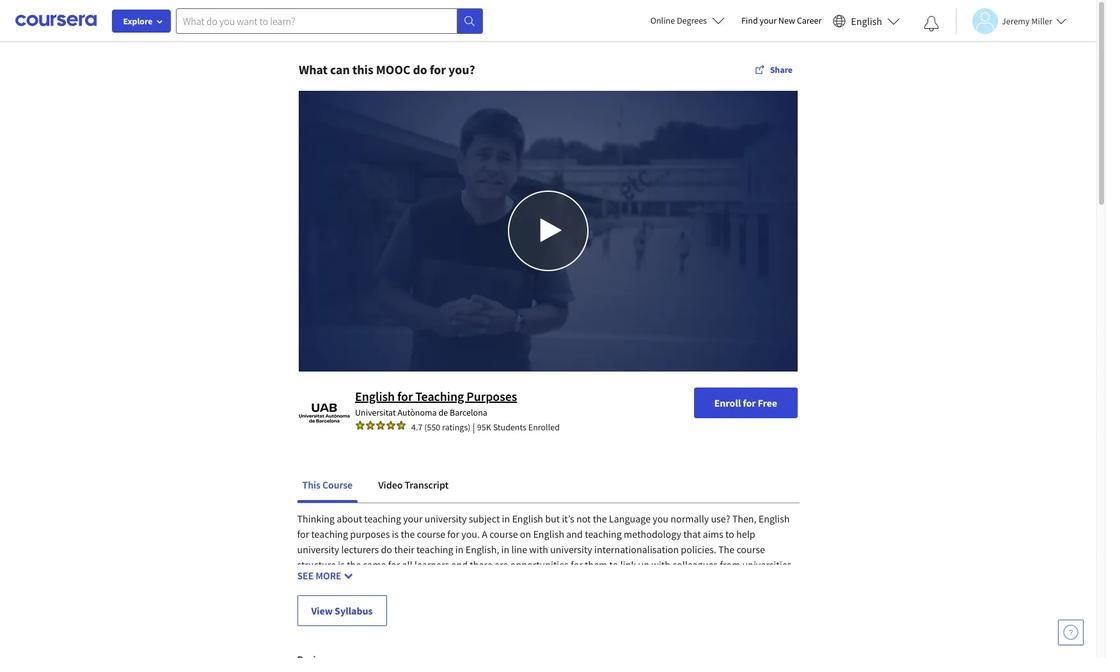 Task type: vqa. For each thing, say whether or not it's contained in the screenshot.
top English,
yes



Task type: locate. For each thing, give the bounding box(es) containing it.
your down video transcript button
[[403, 513, 423, 525]]

l1
[[443, 605, 453, 618]]

internationalisation
[[595, 543, 679, 556]]

all left over
[[297, 574, 308, 587]]

0 horizontal spatial mooc
[[297, 589, 324, 602]]

not up open
[[410, 605, 425, 618]]

2 filled star image from the left
[[376, 421, 386, 431]]

you
[[653, 513, 669, 525], [628, 635, 644, 648]]

0 horizontal spatial this
[[353, 61, 374, 77]]

for
[[430, 61, 446, 77], [398, 388, 413, 404], [743, 397, 756, 410], [297, 528, 309, 541], [448, 528, 460, 541], [388, 559, 400, 571], [571, 559, 583, 571], [742, 605, 754, 618]]

1 vertical spatial mooc
[[297, 589, 324, 602]]

lecturers down the purposes
[[341, 543, 379, 556]]

with up opportunities
[[530, 543, 549, 556]]

with up questions
[[652, 559, 671, 571]]

methodology
[[624, 528, 682, 541]]

video placeholder image
[[299, 91, 798, 371]]

universities
[[743, 559, 792, 571]]

who up course, in the bottom of the page
[[604, 620, 623, 633]]

are
[[495, 559, 508, 571]]

1 horizontal spatial who
[[398, 589, 416, 602]]

and down colleagues
[[690, 574, 707, 587]]

1 vertical spatial their
[[545, 589, 565, 602]]

policies.
[[681, 543, 717, 556]]

enroll
[[715, 397, 741, 410]]

aims
[[703, 528, 724, 541]]

a left priori,
[[609, 589, 615, 602]]

2 horizontal spatial english,
[[721, 620, 755, 633]]

though
[[297, 620, 328, 633]]

jeremy
[[1002, 15, 1030, 27]]

for left example),
[[742, 605, 754, 618]]

0 vertical spatial a
[[466, 605, 471, 618]]

0 horizontal spatial you
[[628, 635, 644, 648]]

purposes
[[350, 528, 390, 541]]

from up example),
[[777, 589, 797, 602]]

english up used
[[502, 589, 533, 602]]

0 vertical spatial this
[[353, 61, 374, 77]]

0 vertical spatial this
[[302, 479, 321, 491]]

What do you want to learn? text field
[[176, 8, 458, 34]]

1 vertical spatial who
[[398, 589, 416, 602]]

the left language
[[593, 513, 607, 525]]

a down principles
[[335, 651, 340, 659]]

1 filled star image from the left
[[366, 421, 376, 431]]

view syllabus button
[[297, 596, 387, 627]]

mooc right can
[[376, 61, 411, 77]]

lecturers down world
[[358, 589, 395, 602]]

educational
[[522, 620, 573, 633]]

be
[[677, 635, 688, 648]]

view syllabus
[[311, 605, 373, 618]]

the
[[593, 513, 607, 525], [401, 528, 415, 541], [347, 559, 361, 571], [331, 574, 345, 587], [420, 574, 434, 587], [427, 605, 441, 618], [358, 620, 373, 633], [297, 635, 311, 648], [578, 635, 593, 648], [734, 635, 749, 648], [527, 651, 541, 659]]

english right then, on the right bottom
[[759, 513, 790, 525]]

and down should
[[637, 651, 654, 659]]

and
[[567, 528, 583, 541], [452, 559, 468, 571], [504, 574, 521, 587], [690, 574, 707, 587], [637, 651, 654, 659]]

0 horizontal spatial your
[[403, 513, 423, 525]]

1 vertical spatial with
[[652, 559, 671, 571]]

for left free
[[743, 397, 756, 410]]

open
[[414, 620, 436, 633]]

of
[[358, 635, 366, 648]]

their up language at bottom
[[545, 589, 565, 602]]

coursera image
[[15, 10, 97, 31]]

english up universitat
[[355, 388, 395, 404]]

2 vertical spatial english,
[[430, 651, 463, 659]]

to up medium
[[438, 620, 447, 633]]

career
[[797, 15, 822, 26]]

1 vertical spatial a
[[335, 651, 340, 659]]

course down the help
[[737, 543, 765, 556]]

1 vertical spatial this
[[645, 589, 660, 602]]

all right integrate
[[733, 651, 743, 659]]

this inside button
[[302, 479, 321, 491]]

1 horizontal spatial same
[[436, 574, 459, 587]]

teaching.
[[568, 589, 607, 602]]

1 horizontal spatial do
[[413, 61, 427, 77]]

do
[[413, 61, 427, 77], [381, 543, 392, 556], [721, 635, 732, 648]]

1 horizontal spatial mooc
[[376, 61, 411, 77]]

1 horizontal spatial this
[[645, 589, 660, 602]]

this right can
[[353, 61, 374, 77]]

1 vertical spatial subject
[[386, 651, 417, 659]]

instruction).
[[459, 635, 511, 648]]

community,
[[566, 574, 617, 587]]

1 vertical spatial your
[[403, 513, 423, 525]]

using
[[477, 589, 500, 602]]

course up emi
[[375, 620, 403, 633]]

1 vertical spatial not
[[410, 605, 425, 618]]

confidence
[[588, 651, 635, 659]]

english right career
[[852, 14, 883, 27]]

who left share
[[374, 574, 392, 587]]

1 vertical spatial same
[[436, 574, 459, 587]]

subject down '(english'
[[386, 651, 417, 659]]

universitat autònoma de barcelona link
[[355, 407, 488, 418]]

your right "find"
[[760, 15, 777, 26]]

stages
[[575, 620, 602, 633]]

principles
[[313, 635, 356, 648]]

the left l1
[[427, 605, 441, 618]]

(romance
[[569, 605, 612, 618]]

1 vertical spatial a
[[609, 589, 615, 602]]

subject up you.
[[469, 513, 500, 525]]

purposes
[[467, 388, 517, 404]]

not right it's
[[577, 513, 591, 525]]

all up share
[[402, 559, 413, 571]]

filled star image
[[366, 421, 376, 431], [376, 421, 386, 431], [386, 421, 396, 431]]

this right the ideas.
[[779, 574, 796, 587]]

do down the purposes
[[381, 543, 392, 556]]

this
[[353, 61, 374, 77], [645, 589, 660, 602]]

0 vertical spatial mooc
[[376, 61, 411, 77]]

to left link at the bottom
[[610, 559, 619, 571]]

course,
[[595, 635, 626, 648]]

who down share
[[398, 589, 416, 602]]

0 vertical spatial who
[[374, 574, 392, 587]]

0 vertical spatial subject
[[469, 513, 500, 525]]

this down questions
[[645, 589, 660, 602]]

for up autònoma on the left bottom of the page
[[398, 388, 413, 404]]

english for teaching purposes link
[[355, 388, 517, 404]]

0 horizontal spatial do
[[381, 543, 392, 556]]

3 filled star image from the left
[[386, 421, 396, 431]]

enroll for free
[[715, 397, 778, 410]]

from down widely- at the bottom of the page
[[487, 620, 508, 633]]

teach
[[659, 620, 683, 633]]

to up l1
[[440, 589, 449, 602]]

a right or on the left bottom of page
[[466, 605, 471, 618]]

0 horizontal spatial a
[[482, 528, 488, 541]]

can
[[330, 61, 350, 77]]

2 horizontal spatial do
[[721, 635, 732, 648]]

see more
[[297, 570, 342, 582]]

mooc
[[376, 61, 411, 77], [297, 589, 324, 602]]

teaching
[[364, 513, 401, 525], [311, 528, 348, 541], [585, 528, 622, 541], [417, 543, 454, 556]]

0 vertical spatial with
[[530, 543, 549, 556]]

0 vertical spatial same
[[363, 559, 386, 571]]

1 horizontal spatial your
[[760, 15, 777, 26]]

(550
[[425, 422, 441, 433]]

for left you.
[[448, 528, 460, 541]]

2 horizontal spatial from
[[777, 589, 797, 602]]

0 vertical spatial from
[[720, 559, 741, 571]]

english button
[[829, 0, 906, 42]]

discourse
[[523, 574, 564, 587]]

their up share
[[394, 543, 415, 556]]

should
[[646, 635, 675, 648]]

you down want
[[628, 635, 644, 648]]

this course button
[[297, 470, 358, 500]]

1 horizontal spatial you
[[653, 513, 669, 525]]

english, down countries,
[[721, 620, 755, 633]]

1 horizontal spatial their
[[545, 589, 565, 602]]

0 horizontal spatial same
[[363, 559, 386, 571]]

the
[[719, 543, 735, 556]]

the up of
[[358, 620, 373, 633]]

do up integrate
[[721, 635, 732, 648]]

help
[[737, 528, 756, 541]]

0 vertical spatial a
[[482, 528, 488, 541]]

2 vertical spatial who
[[604, 620, 623, 633]]

is right the purposes
[[392, 528, 399, 541]]

jeremy miller
[[1002, 15, 1053, 27]]

in down discourse
[[535, 589, 543, 602]]

enrolled
[[529, 422, 560, 433]]

course details tabs tab list
[[297, 470, 800, 503]]

to up integrate
[[710, 635, 719, 648]]

free
[[758, 397, 778, 410]]

same up begin
[[436, 574, 459, 587]]

your
[[760, 15, 777, 26], [403, 513, 423, 525]]

None search field
[[176, 8, 483, 34]]

2 horizontal spatial who
[[604, 620, 623, 633]]

university up countries,
[[693, 589, 735, 602]]

half-filled star image
[[396, 421, 406, 431]]

view
[[311, 605, 333, 618]]

0 vertical spatial english,
[[466, 543, 500, 556]]

video transcript button
[[373, 470, 454, 500]]

95k
[[477, 422, 492, 433]]

what can this mooc do for you?
[[299, 61, 475, 77]]

course up learners
[[417, 528, 446, 541]]

targets
[[326, 589, 356, 602]]

syllabus
[[335, 605, 373, 618]]

the up world
[[347, 559, 361, 571]]

to left the ask
[[619, 574, 628, 587]]

for inside english for teaching purposes universitat autònoma de barcelona
[[398, 388, 413, 404]]

same up world
[[363, 559, 386, 571]]

1 horizontal spatial not
[[577, 513, 591, 525]]

0 horizontal spatial their
[[394, 543, 415, 556]]

do left you?
[[413, 61, 427, 77]]

universitat
[[355, 407, 396, 418]]

it's
[[562, 513, 575, 525]]

their
[[394, 543, 415, 556], [545, 589, 565, 602]]

mooc inside "thinking about teaching your university subject in english but it's not the language you normally use?  then, english for teaching purposes is the course for you. a course on english and teaching methodology that aims to help university lecturers do their teaching in english, in line with university internationalisation policies.  the course structure is the same for all learners and there are opportunities for them to link up with colleagues from universities all over the world who share the same discipline and discourse community, to ask questions and exchange ideas. this mooc targets lecturers who wish to begin using english in their teaching. a priori, this means university lecturers from countries where english is not the l1 or a widely-used language (romance language-speaking countries, for example), though in fact the course is open to teachers from all educational stages who want to teach through english, following the principles of emi (english medium instruction).  on completing the course, you should be able to do the following. a) teach a university subject in english, having gained the necessary confidence and skills.   b) integrate all a"
[[297, 589, 324, 602]]

colleagues
[[673, 559, 718, 571]]

world
[[347, 574, 372, 587]]

video
[[378, 479, 403, 491]]

1 horizontal spatial this
[[779, 574, 796, 587]]

english, up 'there'
[[466, 543, 500, 556]]

mooc up countries in the left bottom of the page
[[297, 589, 324, 602]]

over
[[310, 574, 329, 587]]

in down you.
[[456, 543, 464, 556]]

this inside "thinking about teaching your university subject in english but it's not the language you normally use?  then, english for teaching purposes is the course for you. a course on english and teaching methodology that aims to help university lecturers do their teaching in english, in line with university internationalisation policies.  the course structure is the same for all learners and there are opportunities for them to link up with colleagues from universities all over the world who share the same discipline and discourse community, to ask questions and exchange ideas. this mooc targets lecturers who wish to begin using english in their teaching. a priori, this means university lecturers from countries where english is not the l1 or a widely-used language (romance language-speaking countries, for example), though in fact the course is open to teachers from all educational stages who want to teach through english, following the principles of emi (english medium instruction).  on completing the course, you should be able to do the following. a) teach a university subject in english, having gained the necessary confidence and skills.   b) integrate all a"
[[645, 589, 660, 602]]

teach
[[308, 651, 333, 659]]

0 vertical spatial you
[[653, 513, 669, 525]]

the right the purposes
[[401, 528, 415, 541]]

0 horizontal spatial not
[[410, 605, 425, 618]]

english,
[[466, 543, 500, 556], [721, 620, 755, 633], [430, 651, 463, 659]]

the down stages
[[578, 635, 593, 648]]

begin
[[451, 589, 475, 602]]

used
[[504, 605, 525, 618]]

0 vertical spatial not
[[577, 513, 591, 525]]

through
[[685, 620, 719, 633]]

this left 'course'
[[302, 479, 321, 491]]

teaching down language
[[585, 528, 622, 541]]

more
[[316, 570, 342, 582]]

0 horizontal spatial from
[[487, 620, 508, 633]]

1 horizontal spatial a
[[609, 589, 615, 602]]

0 horizontal spatial english,
[[430, 651, 463, 659]]

english, down medium
[[430, 651, 463, 659]]

is up '(english'
[[405, 620, 412, 633]]

english inside button
[[852, 14, 883, 27]]

0 horizontal spatial subject
[[386, 651, 417, 659]]

in up are
[[502, 513, 510, 525]]

link
[[621, 559, 636, 571]]

the left following.
[[734, 635, 749, 648]]

0 horizontal spatial this
[[302, 479, 321, 491]]

gained
[[496, 651, 525, 659]]

see more link
[[297, 568, 800, 584]]

1 vertical spatial this
[[779, 574, 796, 587]]

use?
[[711, 513, 731, 525]]

barcelona
[[450, 407, 488, 418]]

1 horizontal spatial from
[[720, 559, 741, 571]]

you up methodology
[[653, 513, 669, 525]]

exchange
[[709, 574, 749, 587]]

this
[[302, 479, 321, 491], [779, 574, 796, 587]]



Task type: describe. For each thing, give the bounding box(es) containing it.
1 vertical spatial from
[[777, 589, 797, 602]]

having
[[465, 651, 494, 659]]

english down but
[[533, 528, 565, 541]]

4.7
[[412, 422, 423, 433]]

online
[[651, 15, 675, 26]]

online degrees
[[651, 15, 707, 26]]

widely-
[[473, 605, 504, 618]]

course
[[323, 479, 353, 491]]

discipline
[[461, 574, 502, 587]]

thinking
[[297, 513, 335, 525]]

there
[[470, 559, 493, 571]]

necessary
[[543, 651, 586, 659]]

help center image
[[1064, 625, 1079, 641]]

and down are
[[504, 574, 521, 587]]

teaching up learners
[[417, 543, 454, 556]]

miller
[[1032, 15, 1053, 27]]

for left you?
[[430, 61, 446, 77]]

what
[[299, 61, 328, 77]]

university down of
[[342, 651, 384, 659]]

ideas.
[[751, 574, 776, 587]]

university up structure
[[297, 543, 339, 556]]

questions
[[646, 574, 688, 587]]

english inside english for teaching purposes universitat autònoma de barcelona
[[355, 388, 395, 404]]

the up "wish"
[[420, 574, 434, 587]]

degrees
[[677, 15, 707, 26]]

to up the
[[726, 528, 735, 541]]

able
[[690, 635, 708, 648]]

in left the line
[[502, 543, 510, 556]]

find
[[742, 15, 758, 26]]

all down used
[[510, 620, 520, 633]]

normally
[[671, 513, 709, 525]]

0 horizontal spatial a
[[335, 651, 340, 659]]

1 horizontal spatial english,
[[466, 543, 500, 556]]

means
[[663, 589, 691, 602]]

explore button
[[112, 10, 171, 33]]

following.
[[751, 635, 793, 648]]

for left them
[[571, 559, 583, 571]]

is right structure
[[338, 559, 345, 571]]

universitat autònoma de barcelona image
[[299, 388, 350, 439]]

2 vertical spatial do
[[721, 635, 732, 648]]

find your new career link
[[735, 13, 829, 29]]

teaching up the purposes
[[364, 513, 401, 525]]

share
[[770, 64, 793, 76]]

for down thinking at the left
[[297, 528, 309, 541]]

0 vertical spatial do
[[413, 61, 427, 77]]

english for teaching purposes universitat autònoma de barcelona
[[355, 388, 517, 418]]

show notifications image
[[924, 16, 940, 31]]

new
[[779, 15, 796, 26]]

or
[[455, 605, 464, 618]]

countries
[[297, 605, 337, 618]]

thinking about teaching your university subject in english but it's not the language you normally use?  then, english for teaching purposes is the course for you. a course on english and teaching methodology that aims to help university lecturers do their teaching in english, in line with university internationalisation policies.  the course structure is the same for all learners and there are opportunities for them to link up with colleagues from universities all over the world who share the same discipline and discourse community, to ask questions and exchange ideas. this mooc targets lecturers who wish to begin using english in their teaching. a priori, this means university lecturers from countries where english is not the l1 or a widely-used language (romance language-speaking countries, for example), though in fact the course is open to teachers from all educational stages who want to teach through english, following the principles of emi (english medium instruction).  on completing the course, you should be able to do the following. a) teach a university subject in english, having gained the necessary confidence and skills.   b) integrate all a
[[297, 513, 799, 659]]

about
[[337, 513, 362, 525]]

the up a)
[[297, 635, 311, 648]]

then,
[[733, 513, 757, 525]]

wish
[[418, 589, 438, 602]]

students
[[493, 422, 527, 433]]

want
[[625, 620, 646, 633]]

0 horizontal spatial who
[[374, 574, 392, 587]]

to up should
[[648, 620, 657, 633]]

0 vertical spatial your
[[760, 15, 777, 26]]

language
[[609, 513, 651, 525]]

ask
[[630, 574, 644, 587]]

0 vertical spatial their
[[394, 543, 415, 556]]

structure
[[297, 559, 336, 571]]

is down share
[[401, 605, 408, 618]]

1 horizontal spatial subject
[[469, 513, 500, 525]]

english right where
[[368, 605, 399, 618]]

video transcript
[[378, 479, 449, 491]]

emi
[[368, 635, 384, 648]]

and left 'there'
[[452, 559, 468, 571]]

course left on
[[490, 528, 518, 541]]

where
[[339, 605, 366, 618]]

0 horizontal spatial with
[[530, 543, 549, 556]]

(english
[[386, 635, 420, 648]]

on
[[520, 528, 531, 541]]

university up you.
[[425, 513, 467, 525]]

1 vertical spatial do
[[381, 543, 392, 556]]

1 vertical spatial english,
[[721, 620, 755, 633]]

in down medium
[[419, 651, 428, 659]]

in left fact
[[330, 620, 338, 633]]

jeremy miller button
[[956, 8, 1067, 34]]

explore
[[123, 15, 153, 27]]

completing
[[528, 635, 576, 648]]

1 horizontal spatial with
[[652, 559, 671, 571]]

filled star image
[[355, 421, 366, 431]]

fact
[[340, 620, 356, 633]]

but
[[546, 513, 560, 525]]

university up them
[[551, 543, 593, 556]]

countries,
[[697, 605, 740, 618]]

the up targets
[[331, 574, 345, 587]]

you.
[[462, 528, 480, 541]]

opportunities
[[510, 559, 569, 571]]

online degrees button
[[641, 6, 735, 35]]

and down it's
[[567, 528, 583, 541]]

for inside button
[[743, 397, 756, 410]]

teachers
[[449, 620, 485, 633]]

1 horizontal spatial a
[[466, 605, 471, 618]]

speaking
[[656, 605, 695, 618]]

language-
[[614, 605, 656, 618]]

transcript
[[405, 479, 449, 491]]

medium
[[422, 635, 457, 648]]

language
[[527, 605, 567, 618]]

teaching down thinking at the left
[[311, 528, 348, 541]]

1 vertical spatial you
[[628, 635, 644, 648]]

priori,
[[617, 589, 643, 602]]

your inside "thinking about teaching your university subject in english but it's not the language you normally use?  then, english for teaching purposes is the course for you. a course on english and teaching methodology that aims to help university lecturers do their teaching in english, in line with university internationalisation policies.  the course structure is the same for all learners and there are opportunities for them to link up with colleagues from universities all over the world who share the same discipline and discourse community, to ask questions and exchange ideas. this mooc targets lecturers who wish to begin using english in their teaching. a priori, this means university lecturers from countries where english is not the l1 or a widely-used language (romance language-speaking countries, for example), though in fact the course is open to teachers from all educational stages who want to teach through english, following the principles of emi (english medium instruction).  on completing the course, you should be able to do the following. a) teach a university subject in english, having gained the necessary confidence and skills.   b) integrate all a"
[[403, 513, 423, 525]]

2 vertical spatial from
[[487, 620, 508, 633]]

integrate
[[692, 651, 731, 659]]

teaching
[[416, 388, 464, 404]]

english up on
[[512, 513, 544, 525]]

share
[[394, 574, 418, 587]]

lecturers down the ideas.
[[737, 589, 775, 602]]

enroll for free button
[[694, 388, 798, 418]]

the down completing
[[527, 651, 541, 659]]

see
[[297, 570, 314, 582]]

this inside "thinking about teaching your university subject in english but it's not the language you normally use?  then, english for teaching purposes is the course for you. a course on english and teaching methodology that aims to help university lecturers do their teaching in english, in line with university internationalisation policies.  the course structure is the same for all learners and there are opportunities for them to link up with colleagues from universities all over the world who share the same discipline and discourse community, to ask questions and exchange ideas. this mooc targets lecturers who wish to begin using english in their teaching. a priori, this means university lecturers from countries where english is not the l1 or a widely-used language (romance language-speaking countries, for example), though in fact the course is open to teachers from all educational stages who want to teach through english, following the principles of emi (english medium instruction).  on completing the course, you should be able to do the following. a) teach a university subject in english, having gained the necessary confidence and skills.   b) integrate all a"
[[779, 574, 796, 587]]

for up share
[[388, 559, 400, 571]]

example),
[[756, 605, 798, 618]]



